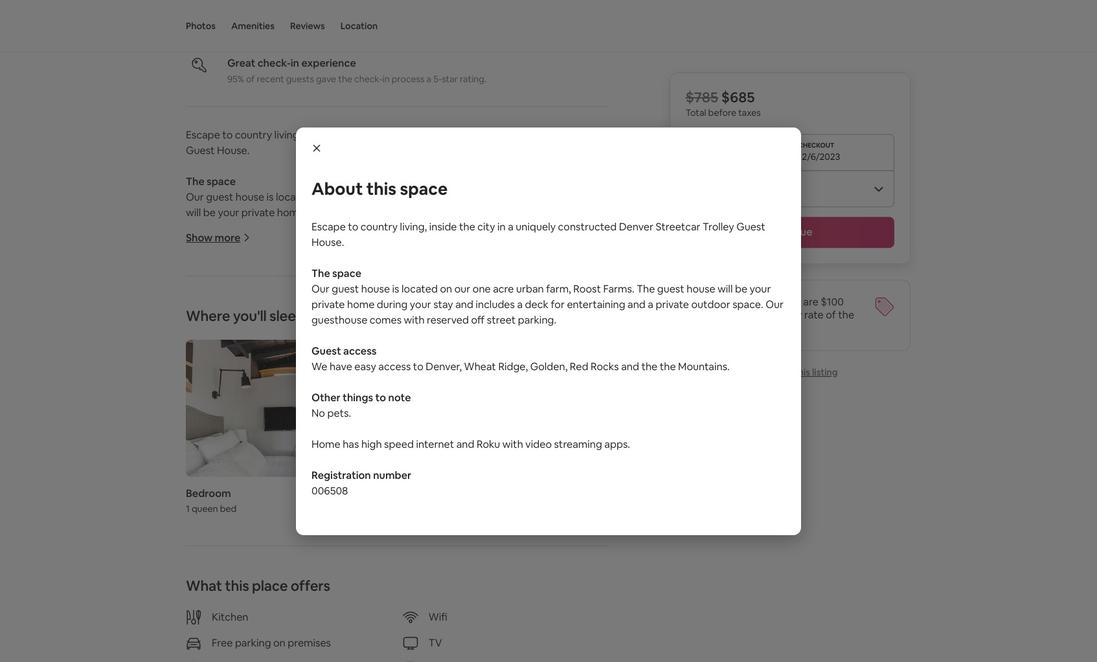 Task type: locate. For each thing, give the bounding box(es) containing it.
is
[[267, 190, 274, 204], [392, 282, 399, 296]]

great inside great location 90% of recent guests gave the location a 5-star rating.
[[227, 12, 255, 26]]

will up than
[[718, 282, 733, 296]]

0 horizontal spatial entertaining
[[497, 206, 556, 220]]

0 vertical spatial home has high speed internet and roku with video streaming apps.
[[186, 346, 505, 359]]

5- right location at the left top
[[397, 29, 406, 41]]

1 vertical spatial video
[[526, 438, 552, 451]]

0 horizontal spatial we
[[186, 268, 202, 282]]

0 vertical spatial apps.
[[479, 346, 505, 359]]

006508
[[186, 393, 223, 406], [312, 484, 348, 498]]

high down the where you'll sleep
[[236, 346, 256, 359]]

1 horizontal spatial 006508
[[312, 484, 348, 498]]

check- down the amenities
[[258, 56, 291, 70]]

have up other on the bottom of page
[[330, 360, 352, 374]]

1 vertical spatial street
[[487, 313, 516, 327]]

1 great from the top
[[227, 12, 255, 26]]

the space our guest house is located on our one acre urban farm, roost farms.  the guest house will be your private home during your stay and includes a deck for entertaining and a private outdoor space.  our guesthouse comes with reserved off street parking.
[[186, 175, 595, 235], [312, 267, 784, 327]]

the
[[186, 175, 205, 188], [514, 190, 532, 204], [312, 267, 330, 280], [637, 282, 655, 296]]

0 horizontal spatial stay
[[363, 206, 383, 220]]

no pets. down other on the bottom of page
[[312, 407, 351, 420]]

your down about
[[340, 206, 361, 220]]

great inside great check-in experience 95% of recent guests gave the check-in process a 5-star rating.
[[227, 56, 255, 70]]

comes down about this space
[[377, 221, 409, 235]]

0 vertical spatial mountains.
[[553, 268, 604, 282]]

gave down experience at the left top of the page
[[316, 73, 336, 85]]

located
[[276, 190, 312, 204], [402, 282, 438, 296]]

1 horizontal spatial ridge,
[[499, 360, 528, 374]]

2 horizontal spatial on
[[440, 282, 452, 296]]

has down where
[[217, 346, 234, 359]]

mountains.
[[553, 268, 604, 282], [678, 360, 730, 374]]

country down 95%
[[235, 128, 272, 142]]

roost
[[448, 190, 476, 204], [574, 282, 601, 296]]

guest
[[206, 190, 233, 204], [534, 190, 561, 204], [332, 282, 359, 296], [658, 282, 685, 296]]

pets. down other on the bottom of page
[[327, 407, 351, 420]]

denver
[[494, 128, 528, 142], [619, 220, 654, 234]]

1 vertical spatial parking.
[[518, 313, 557, 327]]

wifi
[[429, 611, 448, 625]]

acre
[[368, 190, 388, 204], [493, 282, 514, 296]]

living,
[[274, 128, 301, 142], [400, 220, 427, 234]]

of
[[247, 29, 255, 41], [246, 73, 255, 85], [826, 308, 836, 322]]

1 horizontal spatial stay
[[434, 298, 453, 311]]

1 horizontal spatial on
[[314, 190, 327, 204]]

this
[[367, 178, 397, 200], [795, 367, 811, 378], [225, 577, 249, 596]]

price.
[[718, 295, 746, 309]]

0 vertical spatial guesthouse
[[319, 221, 374, 235]]

no pets.
[[186, 315, 226, 328], [312, 407, 351, 420]]

0 vertical spatial home
[[186, 346, 215, 359]]

no
[[186, 315, 200, 328], [312, 407, 325, 420]]

for
[[481, 206, 495, 220], [551, 298, 565, 311]]

rocks
[[465, 268, 493, 282], [591, 360, 619, 374]]

and inside guest access we have easy access to denver, wheat ridge, golden, red rocks and the the mountains.
[[621, 360, 639, 374]]

1 horizontal spatial this
[[367, 178, 397, 200]]

great up 90%
[[227, 12, 255, 26]]

the inside great check-in experience 95% of recent guests gave the check-in process a 5-star rating.
[[338, 73, 352, 85]]

0 horizontal spatial mountains.
[[553, 268, 604, 282]]

a inside great check-in experience 95% of recent guests gave the check-in process a 5-star rating.
[[427, 73, 432, 85]]

during down we have easy access to denver, wheat ridge, golden, red rocks and the the mountains.
[[377, 298, 408, 311]]

the
[[339, 29, 353, 41], [338, 73, 352, 85], [334, 128, 350, 142], [459, 220, 475, 234], [516, 268, 532, 282], [534, 268, 550, 282], [730, 308, 746, 322], [839, 308, 855, 322], [642, 360, 658, 374], [660, 360, 676, 374]]

home up registration
[[312, 438, 341, 451]]

no down other on the bottom of page
[[312, 407, 325, 420]]

escape to country living, inside the city in a uniquely constructed denver streetcar trolley guest house. inside about this space dialog
[[312, 220, 766, 249]]

guesthouse inside about this space dialog
[[312, 313, 368, 327]]

includes up guest access we have easy access to denver, wheat ridge, golden, red rocks and the the mountains.
[[476, 298, 515, 311]]

0 horizontal spatial home
[[277, 206, 305, 220]]

guesthouse down about
[[319, 221, 374, 235]]

of inside your dates are $100 less than the avg. nightly rate of the last 60 days.
[[826, 308, 836, 322]]

recent right 90%
[[257, 29, 285, 41]]

5-
[[397, 29, 406, 41], [434, 73, 442, 85]]

1 horizontal spatial wheat
[[464, 360, 496, 374]]

high inside about this space dialog
[[361, 438, 382, 451]]

have inside guest access we have easy access to denver, wheat ridge, golden, red rocks and the the mountains.
[[330, 360, 352, 374]]

0 horizontal spatial golden,
[[405, 268, 442, 282]]

includes down about this space
[[406, 206, 445, 220]]

escape
[[186, 128, 220, 142], [312, 220, 346, 234]]

guest
[[186, 144, 215, 157], [737, 220, 766, 234], [312, 344, 341, 358]]

easy inside guest access we have easy access to denver, wheat ridge, golden, red rocks and the the mountains.
[[355, 360, 376, 374]]

access
[[253, 268, 285, 282], [343, 344, 377, 358], [379, 360, 411, 374]]

1 horizontal spatial roku
[[477, 438, 500, 451]]

0 horizontal spatial video
[[400, 346, 426, 359]]

1 horizontal spatial access
[[343, 344, 377, 358]]

home
[[186, 346, 215, 359], [312, 438, 341, 451]]

country
[[235, 128, 272, 142], [361, 220, 398, 234]]

country down about this space
[[361, 220, 398, 234]]

recent right 95%
[[257, 73, 284, 85]]

easy down more
[[229, 268, 251, 282]]

1 horizontal spatial during
[[377, 298, 408, 311]]

1 vertical spatial golden,
[[530, 360, 568, 374]]

1 horizontal spatial location
[[355, 29, 389, 41]]

trolley inside about this space dialog
[[703, 220, 735, 234]]

1 vertical spatial off
[[471, 313, 485, 327]]

reserved
[[434, 221, 476, 235], [427, 313, 469, 327]]

0 horizontal spatial space.
[[263, 221, 294, 235]]

star right "process"
[[442, 73, 458, 85]]

lower
[[686, 295, 716, 309]]

1 vertical spatial space.
[[733, 298, 764, 311]]

0 vertical spatial the space our guest house is located on our one acre urban farm, roost farms.  the guest house will be your private home during your stay and includes a deck for entertaining and a private outdoor space.  our guesthouse comes with reserved off street parking.
[[186, 175, 595, 235]]

internet
[[291, 346, 329, 359], [416, 438, 454, 451]]

in
[[291, 56, 299, 70], [383, 73, 390, 85], [372, 128, 380, 142], [498, 220, 506, 234]]

star inside great location 90% of recent guests gave the location a 5-star rating.
[[406, 29, 422, 41]]

city
[[352, 128, 370, 142], [478, 220, 495, 234]]

1 horizontal spatial our
[[455, 282, 471, 296]]

stay down we have easy access to denver, wheat ridge, golden, red rocks and the the mountains.
[[434, 298, 453, 311]]

1 horizontal spatial city
[[478, 220, 495, 234]]

1 vertical spatial guest
[[737, 220, 766, 234]]

0 horizontal spatial urban
[[391, 190, 418, 204]]

1 horizontal spatial trolley
[[703, 220, 735, 234]]

parking. inside about this space dialog
[[518, 313, 557, 327]]

pets. left you'll on the left of page
[[202, 315, 226, 328]]

about this space dialog
[[296, 127, 801, 536]]

location
[[258, 12, 297, 26], [355, 29, 389, 41]]

be up show more at the left of page
[[203, 206, 216, 220]]

access up sleep
[[253, 268, 285, 282]]

comes inside about this space dialog
[[370, 313, 402, 327]]

2 great from the top
[[227, 56, 255, 70]]

trolley
[[577, 128, 609, 142], [703, 220, 735, 234]]

12/6/2023 button
[[686, 134, 895, 170]]

escape to country living, inside the city in a uniquely constructed denver streetcar trolley guest house.
[[186, 128, 611, 157], [312, 220, 766, 249]]

1 vertical spatial gave
[[316, 73, 336, 85]]

0 vertical spatial streetcar
[[530, 128, 575, 142]]

be left your
[[735, 282, 748, 296]]

days.
[[720, 321, 744, 335]]

speed up "number"
[[384, 438, 414, 451]]

0 vertical spatial high
[[236, 346, 256, 359]]

stay
[[363, 206, 383, 220], [434, 298, 453, 311]]

home down where
[[186, 346, 215, 359]]

guests up experience at the left top of the page
[[287, 29, 315, 41]]

will up show
[[186, 206, 201, 220]]

stay down about this space
[[363, 206, 383, 220]]

uniquely
[[390, 128, 430, 142], [516, 220, 556, 234]]

1 horizontal spatial acre
[[493, 282, 514, 296]]

1 horizontal spatial easy
[[355, 360, 376, 374]]

this up kitchen
[[225, 577, 249, 596]]

1 horizontal spatial star
[[442, 73, 458, 85]]

comes
[[377, 221, 409, 235], [370, 313, 402, 327]]

1 horizontal spatial video
[[526, 438, 552, 451]]

on inside about this space dialog
[[440, 282, 452, 296]]

mountains. inside guest access we have easy access to denver, wheat ridge, golden, red rocks and the the mountains.
[[678, 360, 730, 374]]

the inside great location 90% of recent guests gave the location a 5-star rating.
[[339, 29, 353, 41]]

of right rate
[[826, 308, 836, 322]]

0 vertical spatial on
[[314, 190, 327, 204]]

1 vertical spatial located
[[402, 282, 438, 296]]

other
[[312, 391, 341, 405]]

denver inside about this space dialog
[[619, 220, 654, 234]]

0 horizontal spatial deck
[[455, 206, 479, 220]]

of right 95%
[[246, 73, 255, 85]]

0 horizontal spatial farms.
[[478, 190, 509, 204]]

our
[[186, 190, 204, 204], [298, 221, 316, 235], [312, 282, 330, 296], [766, 298, 784, 311]]

space. right more
[[263, 221, 294, 235]]

speed down sleep
[[259, 346, 288, 359]]

0 vertical spatial one
[[347, 190, 365, 204]]

1 vertical spatial includes
[[476, 298, 515, 311]]

1 horizontal spatial mountains.
[[678, 360, 730, 374]]

1 horizontal spatial one
[[473, 282, 491, 296]]

off inside about this space dialog
[[471, 313, 485, 327]]

during down about
[[307, 206, 338, 220]]

0 vertical spatial speed
[[259, 346, 288, 359]]

constructed
[[433, 128, 491, 142], [558, 220, 617, 234]]

guests inside great check-in experience 95% of recent guests gave the check-in process a 5-star rating.
[[286, 73, 314, 85]]

report this listing
[[763, 367, 838, 378]]

farms.
[[478, 190, 509, 204], [604, 282, 635, 296]]

this inside about this space dialog
[[367, 178, 397, 200]]

1 horizontal spatial golden,
[[530, 360, 568, 374]]

access up note
[[379, 360, 411, 374]]

2 vertical spatial guest
[[312, 344, 341, 358]]

12/6/2023
[[798, 151, 841, 163]]

has up registration
[[343, 438, 359, 451]]

outdoor inside about this space dialog
[[692, 298, 731, 311]]

1 horizontal spatial apps.
[[605, 438, 630, 451]]

your
[[751, 295, 772, 309]]

1 vertical spatial rocks
[[591, 360, 619, 374]]

easy up the other things to note on the left bottom of page
[[355, 360, 376, 374]]

high up "number"
[[361, 438, 382, 451]]

1 vertical spatial speed
[[384, 438, 414, 451]]

5- inside great location 90% of recent guests gave the location a 5-star rating.
[[397, 29, 406, 41]]

includes
[[406, 206, 445, 220], [476, 298, 515, 311]]

streetcar inside about this space dialog
[[656, 220, 701, 234]]

0 vertical spatial off
[[478, 221, 492, 235]]

space.
[[263, 221, 294, 235], [733, 298, 764, 311]]

have down show more at the left of page
[[204, 268, 227, 282]]

0 horizontal spatial apps.
[[479, 346, 505, 359]]

0 vertical spatial wheat
[[339, 268, 371, 282]]

other things to note
[[312, 391, 411, 405]]

this right about
[[367, 178, 397, 200]]

gave up experience at the left top of the page
[[317, 29, 337, 41]]

acre inside about this space dialog
[[493, 282, 514, 296]]

check- left "process"
[[354, 73, 383, 85]]

1 vertical spatial comes
[[370, 313, 402, 327]]

our inside about this space dialog
[[455, 282, 471, 296]]

0 vertical spatial rating.
[[424, 29, 450, 41]]

no pets. left you'll on the left of page
[[186, 315, 226, 328]]

0 vertical spatial location
[[258, 12, 297, 26]]

continue button
[[686, 217, 895, 248]]

we up other on the bottom of page
[[312, 360, 327, 374]]

this for report
[[795, 367, 811, 378]]

2 vertical spatial of
[[826, 308, 836, 322]]

ridge, inside guest access we have easy access to denver, wheat ridge, golden, red rocks and the the mountains.
[[499, 360, 528, 374]]

inside
[[304, 128, 331, 142], [429, 220, 457, 234]]

1 vertical spatial has
[[343, 438, 359, 451]]

0 horizontal spatial internet
[[291, 346, 329, 359]]

1 vertical spatial of
[[246, 73, 255, 85]]

gave
[[317, 29, 337, 41], [316, 73, 336, 85]]

has inside about this space dialog
[[343, 438, 359, 451]]

0 horizontal spatial 5-
[[397, 29, 406, 41]]

1 horizontal spatial urban
[[516, 282, 544, 296]]

1 vertical spatial apps.
[[605, 438, 630, 451]]

0 horizontal spatial red
[[444, 268, 463, 282]]

reserved inside about this space dialog
[[427, 313, 469, 327]]

guests
[[287, 29, 315, 41], [286, 73, 314, 85]]

high
[[236, 346, 256, 359], [361, 438, 382, 451]]

1 vertical spatial great
[[227, 56, 255, 70]]

this left listing
[[795, 367, 811, 378]]

home has high speed internet and roku with video streaming apps.
[[186, 346, 505, 359], [312, 438, 630, 451]]

street
[[494, 221, 523, 235], [487, 313, 516, 327]]

0 horizontal spatial easy
[[229, 268, 251, 282]]

to
[[222, 128, 233, 142], [348, 220, 358, 234], [288, 268, 298, 282], [413, 360, 424, 374], [376, 391, 386, 405]]

a
[[390, 29, 395, 41], [427, 73, 432, 85], [382, 128, 388, 142], [447, 206, 453, 220], [578, 206, 584, 220], [508, 220, 514, 234], [517, 298, 523, 311], [648, 298, 654, 311]]

1 horizontal spatial be
[[735, 282, 748, 296]]

report
[[763, 367, 793, 378]]

of inside great check-in experience 95% of recent guests gave the check-in process a 5-star rating.
[[246, 73, 255, 85]]

rating. inside great location 90% of recent guests gave the location a 5-star rating.
[[424, 29, 450, 41]]

check-
[[258, 56, 291, 70], [354, 73, 383, 85]]

1 vertical spatial acre
[[493, 282, 514, 296]]

premises
[[288, 637, 331, 651]]

1 vertical spatial denver,
[[426, 360, 462, 374]]

great up 95%
[[227, 56, 255, 70]]

0 horizontal spatial house.
[[217, 144, 250, 157]]

house.
[[217, 144, 250, 157], [312, 236, 344, 249]]

guests down experience at the left top of the page
[[286, 73, 314, 85]]

the space our guest house is located on our one acre urban farm, roost farms.  the guest house will be your private home during your stay and includes a deck for entertaining and a private outdoor space.  our guesthouse comes with reserved off street parking. inside about this space dialog
[[312, 267, 784, 327]]

5- inside great check-in experience 95% of recent guests gave the check-in process a 5-star rating.
[[434, 73, 442, 85]]

outdoor
[[222, 221, 261, 235], [692, 298, 731, 311]]

space. up days.
[[733, 298, 764, 311]]

access up the other things to note on the left bottom of page
[[343, 344, 377, 358]]

1 vertical spatial outdoor
[[692, 298, 731, 311]]

0 vertical spatial acre
[[368, 190, 388, 204]]

1 vertical spatial high
[[361, 438, 382, 451]]

0 horizontal spatial wheat
[[339, 268, 371, 282]]

comes down we have easy access to denver, wheat ridge, golden, red rocks and the the mountains.
[[370, 313, 402, 327]]

private
[[242, 206, 275, 220], [186, 221, 219, 235], [312, 298, 345, 311], [656, 298, 689, 311]]

great for great check-in experience
[[227, 56, 255, 70]]

0 vertical spatial no
[[186, 315, 200, 328]]

5- right "process"
[[434, 73, 442, 85]]

of right 90%
[[247, 29, 255, 41]]

star
[[406, 29, 422, 41], [442, 73, 458, 85]]

star up "process"
[[406, 29, 422, 41]]

during inside about this space dialog
[[377, 298, 408, 311]]

denver,
[[300, 268, 336, 282], [426, 360, 462, 374]]

0 vertical spatial be
[[203, 206, 216, 220]]

one
[[347, 190, 365, 204], [473, 282, 491, 296]]

than
[[706, 308, 728, 322]]

0 vertical spatial roost
[[448, 190, 476, 204]]

rocks inside guest access we have easy access to denver, wheat ridge, golden, red rocks and the the mountains.
[[591, 360, 619, 374]]

1 horizontal spatial we
[[312, 360, 327, 374]]

show more button
[[186, 231, 251, 245]]

video
[[400, 346, 426, 359], [526, 438, 552, 451]]

this for what
[[225, 577, 249, 596]]

no left you'll on the left of page
[[186, 315, 200, 328]]

house. inside about this space dialog
[[312, 236, 344, 249]]

your up more
[[218, 206, 239, 220]]

1 horizontal spatial located
[[402, 282, 438, 296]]

0 vertical spatial our
[[329, 190, 345, 204]]

bedroom 1 queen bed
[[186, 487, 237, 515]]

bedroom image
[[186, 340, 392, 478], [186, 340, 392, 478]]

urban
[[391, 190, 418, 204], [516, 282, 544, 296]]

guesthouse right sleep
[[312, 313, 368, 327]]

1 vertical spatial 5-
[[434, 73, 442, 85]]

has
[[217, 346, 234, 359], [343, 438, 359, 451]]

0 vertical spatial is
[[267, 190, 274, 204]]

we down show
[[186, 268, 202, 282]]

avg.
[[748, 308, 768, 322]]

guesthouse
[[319, 221, 374, 235], [312, 313, 368, 327]]

parking.
[[525, 221, 564, 235], [518, 313, 557, 327]]

of inside great location 90% of recent guests gave the location a 5-star rating.
[[247, 29, 255, 41]]

wheat inside guest access we have easy access to denver, wheat ridge, golden, red rocks and the the mountains.
[[464, 360, 496, 374]]

golden,
[[405, 268, 442, 282], [530, 360, 568, 374]]

0 vertical spatial guest
[[186, 144, 215, 157]]

we have easy access to denver, wheat ridge, golden, red rocks and the the mountains.
[[186, 268, 604, 282]]

90%
[[227, 29, 245, 41]]

1 horizontal spatial 5-
[[434, 73, 442, 85]]



Task type: describe. For each thing, give the bounding box(es) containing it.
report this listing button
[[743, 367, 838, 378]]

where
[[186, 307, 230, 325]]

things
[[343, 391, 373, 405]]

amenities
[[231, 20, 275, 32]]

gave inside great location 90% of recent guests gave the location a 5-star rating.
[[317, 29, 337, 41]]

are
[[804, 295, 819, 309]]

amenities button
[[231, 0, 275, 52]]

location button
[[341, 0, 378, 52]]

your dates are $100 less than the avg. nightly rate of the last 60 days.
[[686, 295, 855, 335]]

more
[[215, 231, 241, 245]]

rate
[[805, 308, 824, 322]]

2 horizontal spatial guest
[[737, 220, 766, 234]]

0 horizontal spatial ridge,
[[373, 268, 403, 282]]

0 vertical spatial house.
[[217, 144, 250, 157]]

0 vertical spatial escape to country living, inside the city in a uniquely constructed denver streetcar trolley guest house.
[[186, 128, 611, 157]]

escape inside about this space dialog
[[312, 220, 346, 234]]

less
[[686, 308, 704, 322]]

0 horizontal spatial roku
[[351, 346, 375, 359]]

entertaining inside about this space dialog
[[567, 298, 626, 311]]

1 horizontal spatial check-
[[354, 73, 383, 85]]

process
[[392, 73, 425, 85]]

$785 $685 total before taxes
[[686, 88, 761, 119]]

0 horizontal spatial is
[[267, 190, 274, 204]]

includes inside about this space dialog
[[476, 298, 515, 311]]

0 vertical spatial includes
[[406, 206, 445, 220]]

listing
[[812, 367, 838, 378]]

number
[[373, 469, 412, 482]]

city inside about this space dialog
[[478, 220, 495, 234]]

nightly
[[770, 308, 803, 322]]

your down we have easy access to denver, wheat ridge, golden, red rocks and the the mountains.
[[410, 298, 431, 311]]

photos
[[186, 20, 216, 32]]

0 horizontal spatial constructed
[[433, 128, 491, 142]]

note
[[388, 391, 411, 405]]

video inside about this space dialog
[[526, 438, 552, 451]]

red inside guest access we have easy access to denver, wheat ridge, golden, red rocks and the the mountains.
[[570, 360, 589, 374]]

guests inside great location 90% of recent guests gave the location a 5-star rating.
[[287, 29, 315, 41]]

dates
[[775, 295, 801, 309]]

1 vertical spatial access
[[343, 344, 377, 358]]

0 vertical spatial stay
[[363, 206, 383, 220]]

0 vertical spatial rocks
[[465, 268, 493, 282]]

0 horizontal spatial country
[[235, 128, 272, 142]]

roost inside about this space dialog
[[574, 282, 601, 296]]

be inside about this space dialog
[[735, 282, 748, 296]]

0 horizontal spatial no pets.
[[186, 315, 226, 328]]

0 vertical spatial will
[[186, 206, 201, 220]]

located inside about this space dialog
[[402, 282, 438, 296]]

registration number 006508
[[312, 469, 412, 498]]

to inside guest access we have easy access to denver, wheat ridge, golden, red rocks and the the mountains.
[[413, 360, 424, 374]]

0 vertical spatial access
[[253, 268, 285, 282]]

guest access we have easy access to denver, wheat ridge, golden, red rocks and the the mountains.
[[312, 344, 730, 374]]

0 vertical spatial for
[[481, 206, 495, 220]]

one inside about this space dialog
[[473, 282, 491, 296]]

we inside guest access we have easy access to denver, wheat ridge, golden, red rocks and the the mountains.
[[312, 360, 327, 374]]

0 horizontal spatial acre
[[368, 190, 388, 204]]

you'll
[[233, 307, 267, 325]]

0 vertical spatial entertaining
[[497, 206, 556, 220]]

006508 inside registration number 006508
[[312, 484, 348, 498]]

lower price.
[[686, 295, 746, 309]]

rating. inside great check-in experience 95% of recent guests gave the check-in process a 5-star rating.
[[460, 73, 487, 85]]

0 vertical spatial uniquely
[[390, 128, 430, 142]]

great location 90% of recent guests gave the location a 5-star rating.
[[227, 12, 450, 41]]

sleep
[[270, 307, 305, 325]]

0 vertical spatial parking.
[[525, 221, 564, 235]]

queen
[[192, 504, 218, 515]]

$100
[[821, 295, 844, 309]]

0 horizontal spatial inside
[[304, 128, 331, 142]]

golden, inside guest access we have easy access to denver, wheat ridge, golden, red rocks and the the mountains.
[[530, 360, 568, 374]]

0 horizontal spatial high
[[236, 346, 256, 359]]

0 vertical spatial comes
[[377, 221, 409, 235]]

0 vertical spatial 006508
[[186, 393, 223, 406]]

0 vertical spatial space.
[[263, 221, 294, 235]]

tv
[[429, 637, 442, 651]]

great for great location
[[227, 12, 255, 26]]

stay inside about this space dialog
[[434, 298, 453, 311]]

a inside great location 90% of recent guests gave the location a 5-star rating.
[[390, 29, 395, 41]]

0 vertical spatial home
[[277, 206, 305, 220]]

great check-in experience 95% of recent guests gave the check-in process a 5-star rating.
[[227, 56, 487, 85]]

about this space
[[312, 178, 448, 200]]

no pets. inside about this space dialog
[[312, 407, 351, 420]]

0 horizontal spatial trolley
[[577, 128, 609, 142]]

will inside about this space dialog
[[718, 282, 733, 296]]

0 vertical spatial during
[[307, 206, 338, 220]]

place
[[252, 577, 288, 596]]

constructed inside about this space dialog
[[558, 220, 617, 234]]

bedroom
[[186, 487, 231, 501]]

total
[[686, 107, 707, 119]]

star inside great check-in experience 95% of recent guests gave the check-in process a 5-star rating.
[[442, 73, 458, 85]]

0 horizontal spatial our
[[329, 190, 345, 204]]

gave inside great check-in experience 95% of recent guests gave the check-in process a 5-star rating.
[[316, 73, 336, 85]]

kitchen
[[212, 611, 248, 625]]

uniquely inside about this space dialog
[[516, 220, 556, 234]]

for inside about this space dialog
[[551, 298, 565, 311]]

$685
[[722, 88, 755, 106]]

0 horizontal spatial home
[[186, 346, 215, 359]]

0 vertical spatial living,
[[274, 128, 301, 142]]

0 vertical spatial streaming
[[429, 346, 477, 359]]

1 horizontal spatial space
[[332, 267, 362, 280]]

photos button
[[186, 0, 216, 52]]

free
[[212, 637, 233, 651]]

farms. inside about this space dialog
[[604, 282, 635, 296]]

speed inside about this space dialog
[[384, 438, 414, 451]]

this for about
[[367, 178, 397, 200]]

0 vertical spatial easy
[[229, 268, 251, 282]]

home has high speed internet and roku with video streaming apps. inside about this space dialog
[[312, 438, 630, 451]]

0 horizontal spatial pets.
[[202, 315, 226, 328]]

taxes
[[739, 107, 761, 119]]

your up avg.
[[750, 282, 771, 296]]

0 vertical spatial reserved
[[434, 221, 476, 235]]

recent inside great check-in experience 95% of recent guests gave the check-in process a 5-star rating.
[[257, 73, 284, 85]]

0 horizontal spatial denver,
[[300, 268, 336, 282]]

0 horizontal spatial guest
[[186, 144, 215, 157]]

deck inside about this space dialog
[[525, 298, 549, 311]]

$785
[[686, 88, 719, 106]]

1 vertical spatial location
[[355, 29, 389, 41]]

reviews
[[290, 20, 325, 32]]

0 vertical spatial urban
[[391, 190, 418, 204]]

country inside about this space dialog
[[361, 220, 398, 234]]

parking
[[235, 637, 271, 651]]

where you'll sleep region
[[181, 307, 614, 520]]

0 horizontal spatial space
[[207, 175, 236, 188]]

0 vertical spatial denver
[[494, 128, 528, 142]]

0 horizontal spatial has
[[217, 346, 234, 359]]

reviews button
[[290, 0, 325, 52]]

pets. inside about this space dialog
[[327, 407, 351, 420]]

0 horizontal spatial one
[[347, 190, 365, 204]]

offers
[[291, 577, 330, 596]]

registration
[[312, 469, 371, 482]]

0 vertical spatial street
[[494, 221, 523, 235]]

free parking on premises
[[212, 637, 331, 651]]

street inside about this space dialog
[[487, 313, 516, 327]]

60
[[705, 321, 717, 335]]

roku inside about this space dialog
[[477, 438, 500, 451]]

bed
[[220, 504, 237, 515]]

denver, inside guest access we have easy access to denver, wheat ridge, golden, red rocks and the the mountains.
[[426, 360, 462, 374]]

space. inside about this space dialog
[[733, 298, 764, 311]]

living, inside about this space dialog
[[400, 220, 427, 234]]

0 horizontal spatial no
[[186, 315, 200, 328]]

where you'll sleep
[[186, 307, 305, 325]]

internet inside about this space dialog
[[416, 438, 454, 451]]

0 horizontal spatial city
[[352, 128, 370, 142]]

0 horizontal spatial escape
[[186, 128, 220, 142]]

continue
[[768, 225, 813, 239]]

0 horizontal spatial outdoor
[[222, 221, 261, 235]]

inside inside about this space dialog
[[429, 220, 457, 234]]

0 vertical spatial farms.
[[478, 190, 509, 204]]

95%
[[227, 73, 244, 85]]

show
[[186, 231, 213, 245]]

0 horizontal spatial on
[[273, 637, 286, 651]]

recent inside great location 90% of recent guests gave the location a 5-star rating.
[[257, 29, 285, 41]]

0 horizontal spatial farm,
[[421, 190, 446, 204]]

no inside about this space dialog
[[312, 407, 325, 420]]

0 horizontal spatial located
[[276, 190, 312, 204]]

experience
[[302, 56, 356, 70]]

before
[[709, 107, 737, 119]]

what
[[186, 577, 222, 596]]

in inside about this space dialog
[[498, 220, 506, 234]]

is inside dialog
[[392, 282, 399, 296]]

home inside about this space dialog
[[347, 298, 375, 311]]

last
[[686, 321, 703, 335]]

0 vertical spatial check-
[[258, 56, 291, 70]]

home inside about this space dialog
[[312, 438, 341, 451]]

about
[[312, 178, 363, 200]]

show more
[[186, 231, 241, 245]]

location
[[341, 20, 378, 32]]

urban inside about this space dialog
[[516, 282, 544, 296]]

0 horizontal spatial be
[[203, 206, 216, 220]]

1
[[186, 504, 190, 515]]

2 horizontal spatial space
[[400, 178, 448, 200]]

farm, inside about this space dialog
[[546, 282, 571, 296]]

apps. inside about this space dialog
[[605, 438, 630, 451]]

guest inside guest access we have easy access to denver, wheat ridge, golden, red rocks and the the mountains.
[[312, 344, 341, 358]]

0 horizontal spatial have
[[204, 268, 227, 282]]

what this place offers
[[186, 577, 330, 596]]

2 horizontal spatial access
[[379, 360, 411, 374]]

streaming inside about this space dialog
[[554, 438, 602, 451]]



Task type: vqa. For each thing, say whether or not it's contained in the screenshot.
"Infants Under 2"
no



